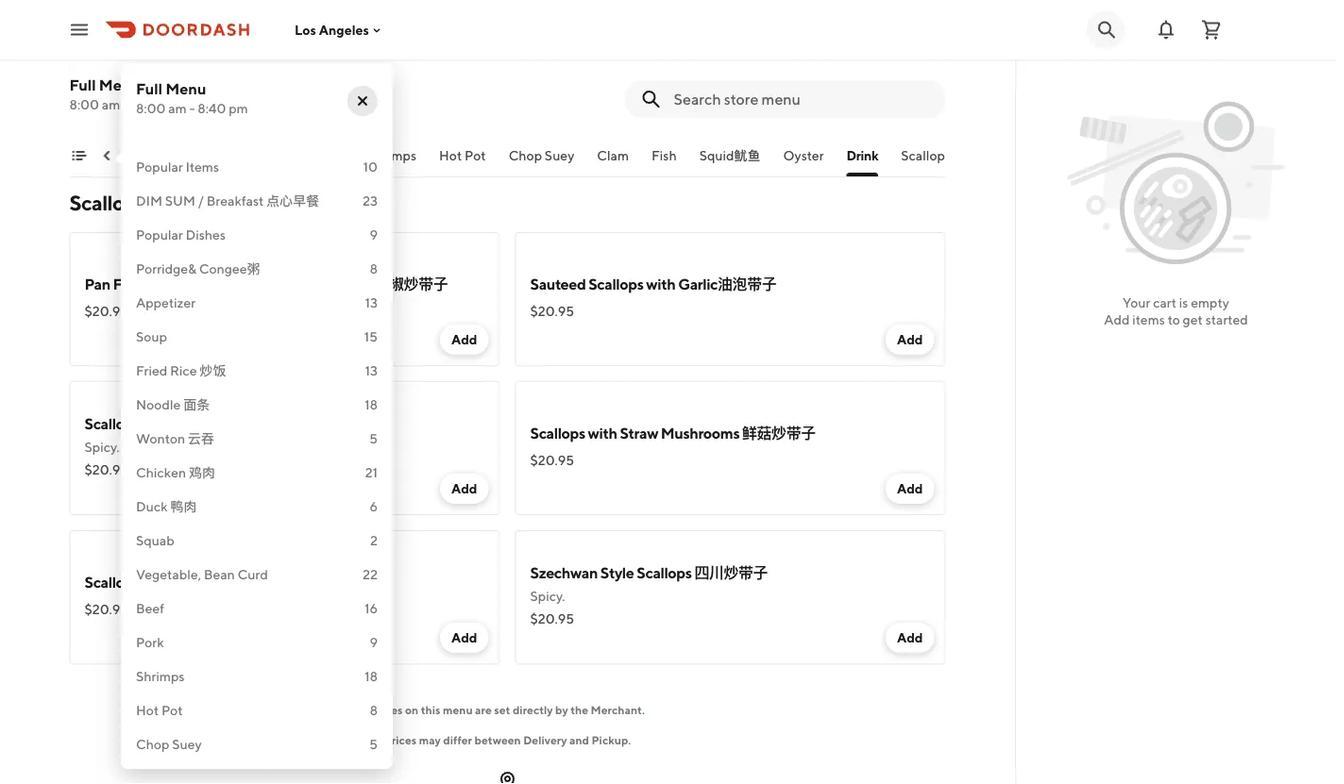 Task type: vqa. For each thing, say whether or not it's contained in the screenshot.
Hot to the right
yes



Task type: locate. For each thing, give the bounding box(es) containing it.
1 vertical spatial suey
[[172, 737, 202, 753]]

sauce inside scallops with black bean chili sauce spicy. $20.95 add
[[284, 415, 325, 433]]

vegetables
[[174, 574, 249, 592]]

18 down 16
[[365, 669, 378, 685]]

2 8 from the top
[[370, 703, 378, 719]]

appetizer
[[136, 295, 196, 311]]

full down pepsi
[[69, 76, 96, 94]]

shrimps down "pork"
[[136, 669, 185, 685]]

vegetable, inside 'button'
[[112, 148, 177, 163]]

8 left on
[[370, 703, 378, 719]]

scallops down noodle
[[85, 415, 140, 433]]

hot inside hot pot button
[[440, 148, 462, 163]]

fried right pan
[[113, 275, 148, 293]]

1 vertical spatial 8
[[370, 703, 378, 719]]

hot pot right shrimps button
[[440, 148, 486, 163]]

prices
[[370, 703, 403, 717], [384, 734, 417, 747]]

0 vertical spatial pot
[[465, 148, 486, 163]]

scallops
[[151, 275, 206, 293], [588, 275, 643, 293], [85, 415, 140, 433], [530, 424, 585, 442], [637, 564, 692, 582], [85, 574, 140, 592]]

0 vertical spatial hot
[[440, 148, 462, 163]]

black down 面条
[[174, 415, 211, 433]]

cart
[[1153, 295, 1177, 311]]

18 down 15
[[365, 397, 378, 413]]

popular up porridge&
[[136, 227, 183, 243]]

0 horizontal spatial shrimps
[[136, 669, 185, 685]]

shrimps up 23
[[368, 148, 417, 163]]

prices left on
[[370, 703, 403, 717]]

suey
[[545, 148, 575, 163], [172, 737, 202, 753]]

close menu navigation image
[[355, 93, 370, 109]]

0 vertical spatial 5
[[369, 431, 378, 447]]

0 horizontal spatial scallop
[[69, 191, 136, 215]]

1 horizontal spatial 8:40
[[198, 101, 226, 116]]

1 vertical spatial shrimps
[[136, 669, 185, 685]]

vegetable, bean curd down squab
[[136, 567, 268, 583]]

pot left chop suey button
[[465, 148, 486, 163]]

1 vertical spatial vegetable, bean curd
[[136, 567, 268, 583]]

curd inside 'button'
[[214, 148, 244, 163]]

may
[[419, 734, 441, 747]]

点心早餐
[[266, 193, 319, 209]]

9 down 16
[[370, 635, 378, 651]]

0 vertical spatial hot pot
[[440, 148, 486, 163]]

spicy. left wonton
[[85, 440, 119, 455]]

suey inside button
[[545, 148, 575, 163]]

oyster button
[[784, 146, 824, 177]]

1 vertical spatial bean
[[214, 415, 248, 433]]

prices left "may"
[[384, 734, 417, 747]]

vegetable, bean curd up the sum
[[112, 148, 244, 163]]

0 vertical spatial curd
[[214, 148, 244, 163]]

2 vertical spatial bean
[[204, 567, 235, 583]]

1 9 from the top
[[370, 227, 378, 243]]

1 horizontal spatial spicy.
[[530, 589, 565, 604]]

1 vertical spatial pot
[[161, 703, 183, 719]]

vegetable, down squab
[[136, 567, 201, 583]]

fried left rice
[[136, 363, 167, 379]]

menu up vegetable, bean curd 'button'
[[166, 80, 206, 98]]

1 vertical spatial popular
[[136, 227, 183, 243]]

1 horizontal spatial scallop
[[901, 148, 946, 163]]

1 horizontal spatial suey
[[545, 148, 575, 163]]

0 vertical spatial 9
[[370, 227, 378, 243]]

13 for appetizer
[[365, 295, 378, 311]]

5 left "may"
[[369, 737, 378, 753]]

1 5 from the top
[[369, 431, 378, 447]]

1 horizontal spatial pot
[[465, 148, 486, 163]]

dim
[[136, 193, 162, 209]]

0 vertical spatial prices
[[370, 703, 403, 717]]

0 vertical spatial popular
[[136, 159, 183, 175]]

$20.95 for pan fried scallops with black pepper sauce 黑椒炒带子
[[85, 304, 129, 319]]

/
[[198, 193, 204, 209]]

0 vertical spatial 8
[[370, 261, 378, 277]]

scallops with black bean chili sauce spicy. $20.95 add
[[85, 415, 477, 497]]

0 vertical spatial vegetable,
[[112, 148, 177, 163]]

1 8 from the top
[[370, 261, 378, 277]]

2 9 from the top
[[370, 635, 378, 651]]

menu
[[443, 703, 473, 717]]

chop
[[509, 148, 543, 163], [136, 737, 169, 753]]

0 vertical spatial bean
[[180, 148, 211, 163]]

bean
[[180, 148, 211, 163], [214, 415, 248, 433], [204, 567, 235, 583]]

1 horizontal spatial hot
[[440, 148, 462, 163]]

1 horizontal spatial sauce
[[331, 275, 372, 293]]

between
[[474, 734, 521, 747]]

1 vertical spatial 18
[[365, 669, 378, 685]]

breakfast
[[207, 193, 264, 209]]

1 vertical spatial chop
[[136, 737, 169, 753]]

differ
[[443, 734, 472, 747]]

0 vertical spatial shrimps
[[368, 148, 417, 163]]

0 horizontal spatial spicy.
[[85, 440, 119, 455]]

curd
[[214, 148, 244, 163], [238, 567, 268, 583]]

1 horizontal spatial am
[[168, 101, 187, 116]]

2 popular from the top
[[136, 227, 183, 243]]

18 for noodle 面条
[[365, 397, 378, 413]]

8:40 up the items
[[198, 101, 226, 116]]

porridge& congee粥
[[136, 261, 260, 277]]

8:00 down $3.00
[[69, 97, 99, 112]]

2 13 from the top
[[365, 363, 378, 379]]

pot inside button
[[465, 148, 486, 163]]

13 up 15
[[365, 295, 378, 311]]

1 vertical spatial fried
[[136, 363, 167, 379]]

0 horizontal spatial am
[[102, 97, 120, 112]]

1 vertical spatial 5
[[369, 737, 378, 753]]

1 vertical spatial black
[[174, 415, 211, 433]]

1 13 from the top
[[365, 295, 378, 311]]

get
[[1183, 312, 1203, 328]]

with down dishes
[[208, 275, 238, 293]]

popular up dim
[[136, 159, 183, 175]]

0 horizontal spatial 8:00
[[69, 97, 99, 112]]

scallops right 'style' in the bottom of the page
[[637, 564, 692, 582]]

with left 'straw'
[[588, 424, 617, 442]]

13 down 15
[[365, 363, 378, 379]]

0 vertical spatial spicy.
[[85, 440, 119, 455]]

sauce right chili
[[284, 415, 325, 433]]

hot pot button
[[440, 146, 486, 177]]

scallop right drink
[[901, 148, 946, 163]]

los angeles button
[[295, 22, 384, 38]]

spicy. down szechwan
[[530, 589, 565, 604]]

0 horizontal spatial chop
[[136, 737, 169, 753]]

with
[[208, 275, 238, 293], [646, 275, 675, 293], [142, 415, 171, 433], [588, 424, 617, 442], [142, 574, 171, 592]]

bean inside 'button'
[[180, 148, 211, 163]]

0 vertical spatial fried
[[113, 275, 148, 293]]

0 horizontal spatial sauce
[[284, 415, 325, 433]]

6
[[370, 499, 378, 515]]

$20.95
[[85, 304, 129, 319], [530, 304, 574, 319], [530, 453, 574, 468], [85, 462, 129, 478], [85, 602, 129, 618], [530, 611, 574, 627]]

directly
[[513, 703, 553, 717]]

0 vertical spatial 18
[[365, 397, 378, 413]]

9
[[370, 227, 378, 243], [370, 635, 378, 651]]

popular for popular items
[[136, 159, 183, 175]]

add inside your cart is empty add items to get started
[[1104, 312, 1130, 328]]

16
[[365, 601, 378, 617]]

1 horizontal spatial chop suey
[[509, 148, 575, 163]]

menu down pepsi
[[99, 76, 140, 94]]

1 vertical spatial chop suey
[[136, 737, 202, 753]]

popular
[[136, 159, 183, 175], [136, 227, 183, 243]]

am up vegetable, bean curd 'button'
[[168, 101, 187, 116]]

.
[[642, 703, 645, 717]]

scallops up appetizer
[[151, 275, 206, 293]]

5 for chop suey
[[369, 737, 378, 753]]

scallops left 'straw'
[[530, 424, 585, 442]]

hot right shrimps button
[[440, 148, 462, 163]]

scallops inside szechwan style scallops 四川炒带子 spicy. $20.95 add
[[637, 564, 692, 582]]

0 vertical spatial vegetable, bean curd
[[112, 148, 244, 163]]

popular items
[[136, 159, 219, 175]]

with left garlic油泡带子
[[646, 275, 675, 293]]

with down noodle
[[142, 415, 171, 433]]

scallops with straw mushrooms 鲜菇炒带子
[[530, 424, 816, 442]]

popular for popular dishes
[[136, 227, 183, 243]]

wonton
[[136, 431, 185, 447]]

pepsi
[[85, 45, 121, 63]]

1 vertical spatial sauce
[[284, 415, 325, 433]]

1 vertical spatial vegetable,
[[136, 567, 201, 583]]

0 vertical spatial black
[[240, 275, 277, 293]]

1 horizontal spatial 8:00
[[136, 101, 166, 116]]

started
[[1205, 312, 1248, 328]]

vegetable,
[[112, 148, 177, 163], [136, 567, 201, 583]]

0 horizontal spatial black
[[174, 415, 211, 433]]

spicy. inside szechwan style scallops 四川炒带子 spicy. $20.95 add
[[530, 589, 565, 604]]

8:00 up vegetable, bean curd 'button'
[[136, 101, 166, 116]]

with inside scallops with black bean chili sauce spicy. $20.95 add
[[142, 415, 171, 433]]

8:40
[[131, 97, 159, 112], [198, 101, 226, 116]]

1 vertical spatial hot pot
[[136, 703, 183, 719]]

clam
[[598, 148, 629, 163]]

style
[[600, 564, 634, 582]]

1 18 from the top
[[365, 397, 378, 413]]

popular dishes
[[136, 227, 226, 243]]

0 horizontal spatial suey
[[172, 737, 202, 753]]

scallop down scroll menu navigation left icon
[[69, 191, 136, 215]]

0 vertical spatial chop
[[509, 148, 543, 163]]

1 horizontal spatial shrimps
[[368, 148, 417, 163]]

vegetable, up dim
[[112, 148, 177, 163]]

black left pepper
[[240, 275, 277, 293]]

1 horizontal spatial chop
[[509, 148, 543, 163]]

prices on this menu are set directly by the merchant .
[[370, 703, 645, 717]]

-
[[123, 97, 128, 112], [189, 101, 195, 116]]

fried rice 炒饭
[[136, 363, 226, 379]]

8 up 15
[[370, 261, 378, 277]]

0 horizontal spatial pot
[[161, 703, 183, 719]]

chicken 鸡肉
[[136, 465, 215, 481]]

scallop button
[[901, 146, 946, 177]]

2 5 from the top
[[369, 737, 378, 753]]

0 horizontal spatial hot pot
[[136, 703, 183, 719]]

shrimps
[[368, 148, 417, 163], [136, 669, 185, 685]]

full right $3.00
[[136, 80, 162, 98]]

sauce right pepper
[[331, 275, 372, 293]]

1 vertical spatial 13
[[365, 363, 378, 379]]

8:40 up vegetable, bean curd 'button'
[[131, 97, 159, 112]]

chili
[[251, 415, 281, 433]]

pot down "pork"
[[161, 703, 183, 719]]

0 vertical spatial 13
[[365, 295, 378, 311]]

1 horizontal spatial hot pot
[[440, 148, 486, 163]]

sauce
[[331, 275, 372, 293], [284, 415, 325, 433]]

$20.95 inside szechwan style scallops 四川炒带子 spicy. $20.95 add
[[530, 611, 574, 627]]

5 up 21
[[369, 431, 378, 447]]

hot pot
[[440, 148, 486, 163], [136, 703, 183, 719]]

0 vertical spatial scallop
[[901, 148, 946, 163]]

$20.95 for scallops with straw mushrooms 鲜菇炒带子
[[530, 453, 574, 468]]

delivery
[[523, 734, 567, 747]]

full
[[69, 76, 96, 94], [136, 80, 162, 98]]

1 vertical spatial prices
[[384, 734, 417, 747]]

shrimps button
[[368, 146, 417, 177]]

0 vertical spatial suey
[[545, 148, 575, 163]]

0 horizontal spatial hot
[[136, 703, 159, 719]]

1 popular from the top
[[136, 159, 183, 175]]

to
[[1168, 312, 1180, 328]]

congee粥
[[199, 261, 260, 277]]

garlic油泡带子
[[678, 275, 776, 293]]

8:00
[[69, 97, 99, 112], [136, 101, 166, 116]]

1 vertical spatial 9
[[370, 635, 378, 651]]

9 down 23
[[370, 227, 378, 243]]

hot down "pork"
[[136, 703, 159, 719]]

1 vertical spatial spicy.
[[530, 589, 565, 604]]

am down $3.00
[[102, 97, 120, 112]]

with up "beef"
[[142, 574, 171, 592]]

add inside scallops with black bean chili sauce spicy. $20.95 add
[[451, 481, 477, 497]]

with for black
[[142, 415, 171, 433]]

0 vertical spatial chop suey
[[509, 148, 575, 163]]

hot pot down "pork"
[[136, 703, 183, 719]]

2 18 from the top
[[365, 669, 378, 685]]

bean inside scallops with black bean chili sauce spicy. $20.95 add
[[214, 415, 248, 433]]



Task type: describe. For each thing, give the bounding box(es) containing it.
1 horizontal spatial menu
[[166, 80, 206, 98]]

is
[[1179, 295, 1188, 311]]

oyster
[[784, 148, 824, 163]]

黑椒炒带子
[[374, 275, 448, 293]]

fish button
[[652, 146, 677, 177]]

0 items, open order cart image
[[1200, 18, 1223, 41]]

noodle
[[136, 397, 181, 413]]

clam button
[[598, 146, 629, 177]]

0 horizontal spatial chop suey
[[136, 737, 202, 753]]

set
[[494, 703, 510, 717]]

szechwan
[[530, 564, 598, 582]]

chop inside button
[[509, 148, 543, 163]]

18 for shrimps
[[365, 669, 378, 685]]

los
[[295, 22, 316, 38]]

0 horizontal spatial full
[[69, 76, 96, 94]]

and
[[569, 734, 589, 747]]

with for straw
[[588, 424, 617, 442]]

prices may differ between delivery and pickup.
[[384, 734, 631, 747]]

9 for pork
[[370, 635, 378, 651]]

this
[[421, 703, 440, 717]]

drink
[[847, 148, 879, 163]]

0 horizontal spatial menu
[[99, 76, 140, 94]]

squid鱿鱼 button
[[700, 146, 761, 177]]

13 for fried rice 炒饭
[[365, 363, 378, 379]]

duck
[[136, 499, 168, 515]]

dim sum / breakfast 点心早餐
[[136, 193, 319, 209]]

soup
[[136, 329, 167, 345]]

1 horizontal spatial pm
[[229, 101, 248, 116]]

21
[[365, 465, 378, 481]]

szechwan style scallops 四川炒带子 spicy. $20.95 add
[[530, 564, 923, 646]]

vegetable, bean curd button
[[112, 146, 244, 177]]

wonton 云吞
[[136, 431, 214, 447]]

chicken
[[136, 465, 186, 481]]

云吞
[[188, 431, 214, 447]]

pan fried scallops with black pepper sauce 黑椒炒带子
[[85, 275, 448, 293]]

scallops with vegetables
[[85, 574, 249, 592]]

$20.95 for scallops with vegetables
[[85, 602, 129, 618]]

the
[[571, 703, 588, 717]]

8 for hot pot
[[370, 703, 378, 719]]

sum
[[165, 193, 195, 209]]

pepper
[[280, 275, 328, 293]]

prices for prices on this menu are set directly by the merchant .
[[370, 703, 403, 717]]

angeles
[[319, 22, 369, 38]]

scroll menu navigation left image
[[100, 148, 115, 163]]

are
[[475, 703, 492, 717]]

8 for porridge& congee粥
[[370, 261, 378, 277]]

2
[[370, 533, 378, 549]]

1 horizontal spatial full
[[136, 80, 162, 98]]

炒饭
[[200, 363, 226, 379]]

by
[[555, 703, 568, 717]]

鲜菇炒带子
[[742, 424, 816, 442]]

straw
[[620, 424, 658, 442]]

merchant
[[591, 703, 642, 717]]

23
[[363, 193, 378, 209]]

noodle 面条
[[136, 397, 210, 413]]

show menu categories image
[[71, 148, 86, 163]]

10
[[363, 159, 378, 175]]

your cart is empty add items to get started
[[1104, 295, 1248, 328]]

full menu 8:00 am - 8:40 pm up vegetable, bean curd 'button'
[[136, 80, 248, 116]]

1 horizontal spatial black
[[240, 275, 277, 293]]

sauteed
[[530, 275, 586, 293]]

pan
[[85, 275, 110, 293]]

chop suey button
[[509, 146, 575, 177]]

scallops right sauteed
[[588, 275, 643, 293]]

面条
[[183, 397, 210, 413]]

1 vertical spatial scallop
[[69, 191, 136, 215]]

notification bell image
[[1155, 18, 1177, 41]]

0 horizontal spatial -
[[123, 97, 128, 112]]

sauteed scallops with garlic油泡带子
[[530, 275, 776, 293]]

0 vertical spatial sauce
[[331, 275, 372, 293]]

pepsi image
[[366, 2, 500, 136]]

Item Search search field
[[674, 89, 931, 110]]

on
[[405, 703, 419, 717]]

$3.00
[[85, 73, 122, 89]]

$20.95 inside scallops with black bean chili sauce spicy. $20.95 add
[[85, 462, 129, 478]]

your
[[1123, 295, 1150, 311]]

duck 鸭肉
[[136, 499, 197, 515]]

scallops up "beef"
[[85, 574, 140, 592]]

open menu image
[[68, 18, 91, 41]]

los angeles
[[295, 22, 369, 38]]

fish
[[652, 148, 677, 163]]

items
[[1132, 312, 1165, 328]]

15
[[364, 329, 378, 345]]

0 horizontal spatial 8:40
[[131, 97, 159, 112]]

鸡肉
[[189, 465, 215, 481]]

porridge&
[[136, 261, 196, 277]]

四川炒带子
[[694, 564, 768, 582]]

1 vertical spatial hot
[[136, 703, 159, 719]]

mushrooms
[[661, 424, 740, 442]]

add inside szechwan style scallops 四川炒带子 spicy. $20.95 add
[[897, 630, 923, 646]]

black inside scallops with black bean chili sauce spicy. $20.95 add
[[174, 415, 211, 433]]

9 for popular dishes
[[370, 227, 378, 243]]

prices for prices may differ between delivery and pickup.
[[384, 734, 417, 747]]

squab
[[136, 533, 174, 549]]

spicy. inside scallops with black bean chili sauce spicy. $20.95 add
[[85, 440, 119, 455]]

1 vertical spatial curd
[[238, 567, 268, 583]]

empty
[[1191, 295, 1229, 311]]

1 horizontal spatial -
[[189, 101, 195, 116]]

pork
[[136, 635, 164, 651]]

0 horizontal spatial pm
[[162, 97, 181, 112]]

squid鱿鱼
[[700, 148, 761, 163]]

$20.95 for sauteed scallops with garlic油泡带子
[[530, 304, 574, 319]]

5 for wonton 云吞
[[369, 431, 378, 447]]

scallops inside scallops with black bean chili sauce spicy. $20.95 add
[[85, 415, 140, 433]]

beef
[[136, 601, 164, 617]]

pickup.
[[591, 734, 631, 747]]

rice
[[170, 363, 197, 379]]

items
[[186, 159, 219, 175]]

22
[[363, 567, 378, 583]]

with for vegetables
[[142, 574, 171, 592]]

full menu 8:00 am - 8:40 pm down pepsi
[[69, 76, 181, 112]]



